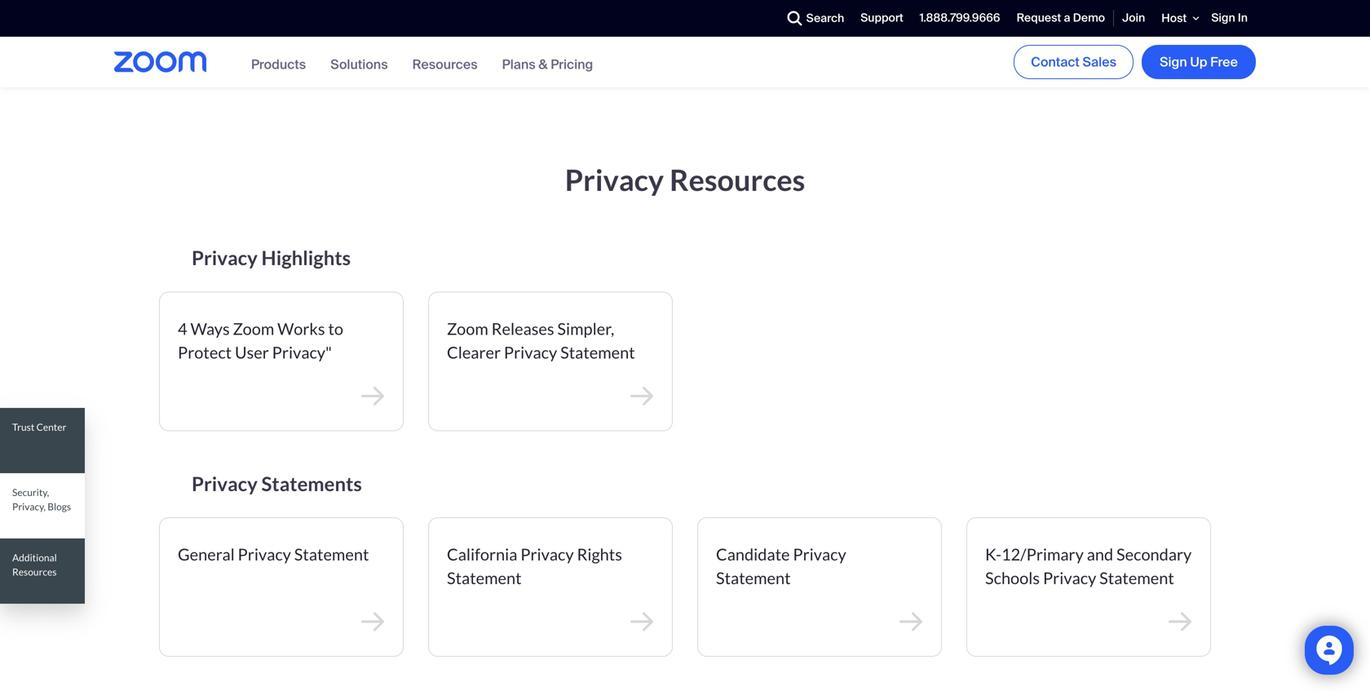Task type: describe. For each thing, give the bounding box(es) containing it.
sign for sign in
[[1212, 10, 1236, 25]]

rights
[[577, 545, 622, 564]]

general privacy statement link
[[159, 517, 404, 657]]

statement inside k-12/primary and secondary schools privacy statement
[[1100, 568, 1175, 588]]

schools
[[986, 568, 1040, 588]]

plans
[[502, 56, 536, 73]]

sales
[[1083, 53, 1117, 70]]

trust center
[[12, 421, 66, 433]]

zoom logo image
[[114, 51, 206, 73]]

statement inside general privacy statement link
[[294, 545, 369, 564]]

free
[[1211, 53, 1238, 70]]

additional resources
[[12, 552, 57, 577]]

plans & pricing
[[502, 56, 593, 73]]

privacy inside california privacy rights statement
[[521, 545, 574, 564]]

zoom inside '4 ways zoom works to protect user privacy"'
[[233, 319, 274, 338]]

1 horizontal spatial resources
[[413, 56, 478, 73]]

request a demo
[[1017, 10, 1106, 25]]

sign up free link
[[1142, 45, 1256, 79]]

security, privacy, blogs link
[[0, 473, 85, 538]]

statement inside 'zoom releases simpler, clearer privacy statement'
[[561, 343, 635, 362]]

candidate privacy statement
[[716, 545, 847, 588]]

security, privacy, blogs
[[12, 486, 71, 512]]

search image
[[788, 11, 802, 26]]

join
[[1123, 10, 1146, 25]]

resources for privacy resources
[[670, 162, 806, 197]]

contact
[[1031, 53, 1080, 70]]

demo
[[1073, 10, 1106, 25]]

a
[[1064, 10, 1071, 25]]

user
[[235, 343, 269, 362]]

zoom releases simpler, clearer privacy statement link
[[428, 292, 673, 431]]

contact sales link
[[1014, 45, 1134, 79]]

resources button
[[413, 56, 478, 73]]

search image
[[788, 11, 802, 26]]

highlights
[[262, 246, 351, 269]]

solutions
[[331, 56, 388, 73]]

k-
[[986, 545, 1002, 564]]

&
[[539, 56, 548, 73]]

center
[[36, 421, 66, 433]]

host
[[1162, 11, 1187, 26]]

privacy resources
[[565, 162, 806, 197]]

general
[[178, 545, 235, 564]]

and
[[1087, 545, 1114, 564]]

statements
[[262, 472, 362, 495]]

support
[[861, 10, 904, 25]]

zoom releases simpler, clearer privacy statement
[[447, 319, 635, 362]]

candidate
[[716, 545, 790, 564]]

contact sales
[[1031, 53, 1117, 70]]

general privacy statement
[[178, 545, 369, 564]]

request a demo link
[[1009, 1, 1114, 36]]

sign in link
[[1204, 1, 1256, 36]]

resources for additional resources
[[12, 566, 57, 577]]

search
[[807, 11, 845, 26]]

security,
[[12, 486, 49, 498]]

products
[[251, 56, 306, 73]]

protect
[[178, 343, 232, 362]]

privacy inside 'zoom releases simpler, clearer privacy statement'
[[504, 343, 557, 362]]



Task type: vqa. For each thing, say whether or not it's contained in the screenshot.
the top Resources
yes



Task type: locate. For each thing, give the bounding box(es) containing it.
zoom up "clearer"
[[447, 319, 489, 338]]

1 vertical spatial sign
[[1160, 53, 1188, 70]]

trust center link
[[0, 408, 85, 473]]

4 ways zoom works to protect user privacy"
[[178, 319, 343, 362]]

1 horizontal spatial sign
[[1212, 10, 1236, 25]]

statement down candidate
[[716, 568, 791, 588]]

statement down "simpler,"
[[561, 343, 635, 362]]

sign in
[[1212, 10, 1248, 25]]

4
[[178, 319, 187, 338]]

privacy,
[[12, 500, 46, 512]]

clearer
[[447, 343, 501, 362]]

california privacy rights statement link
[[428, 517, 673, 657]]

resources
[[413, 56, 478, 73], [670, 162, 806, 197], [12, 566, 57, 577]]

secondary
[[1117, 545, 1192, 564]]

privacy inside k-12/primary and secondary schools privacy statement
[[1043, 568, 1097, 588]]

releases
[[492, 319, 554, 338]]

0 vertical spatial resources
[[413, 56, 478, 73]]

plans & pricing link
[[502, 56, 593, 73]]

0 vertical spatial sign
[[1212, 10, 1236, 25]]

trust
[[12, 421, 35, 433]]

resources inside additional resources
[[12, 566, 57, 577]]

4 ways zoom works to protect user privacy" link
[[159, 292, 404, 431]]

in
[[1238, 10, 1248, 25]]

host button
[[1154, 0, 1204, 37]]

works
[[278, 319, 325, 338]]

zoom
[[233, 319, 274, 338], [447, 319, 489, 338]]

up
[[1191, 53, 1208, 70]]

12/primary
[[1002, 545, 1084, 564]]

statement inside california privacy rights statement
[[447, 568, 522, 588]]

statement inside candidate privacy statement
[[716, 568, 791, 588]]

sign up free
[[1160, 53, 1238, 70]]

blogs
[[48, 500, 71, 512]]

1.888.799.9666 link
[[912, 1, 1009, 36]]

candidate privacy statement link
[[698, 517, 942, 657]]

sign for sign up free
[[1160, 53, 1188, 70]]

sign left in
[[1212, 10, 1236, 25]]

privacy
[[565, 162, 664, 197], [192, 246, 258, 269], [504, 343, 557, 362], [192, 472, 258, 495], [238, 545, 291, 564], [521, 545, 574, 564], [793, 545, 847, 564], [1043, 568, 1097, 588]]

privacy highlights
[[192, 246, 351, 269]]

statement down california
[[447, 568, 522, 588]]

to
[[328, 319, 343, 338]]

simpler,
[[558, 319, 614, 338]]

1 vertical spatial resources
[[670, 162, 806, 197]]

sign inside "link"
[[1212, 10, 1236, 25]]

statement down "secondary"
[[1100, 568, 1175, 588]]

zoom up user
[[233, 319, 274, 338]]

solutions button
[[331, 56, 388, 73]]

products button
[[251, 56, 306, 73]]

privacy statements
[[192, 472, 362, 495]]

k-12/primary and secondary schools privacy statement link
[[967, 517, 1212, 657]]

0 horizontal spatial sign
[[1160, 53, 1188, 70]]

privacy inside candidate privacy statement
[[793, 545, 847, 564]]

additional resources link
[[0, 538, 85, 604]]

additional
[[12, 552, 57, 563]]

statement
[[561, 343, 635, 362], [294, 545, 369, 564], [447, 568, 522, 588], [716, 568, 791, 588], [1100, 568, 1175, 588]]

1.888.799.9666
[[920, 10, 1001, 25]]

join link
[[1115, 1, 1154, 36]]

zoom inside 'zoom releases simpler, clearer privacy statement'
[[447, 319, 489, 338]]

0 horizontal spatial resources
[[12, 566, 57, 577]]

2 vertical spatial resources
[[12, 566, 57, 577]]

0 horizontal spatial zoom
[[233, 319, 274, 338]]

1 horizontal spatial zoom
[[447, 319, 489, 338]]

ways
[[190, 319, 230, 338]]

1 zoom from the left
[[233, 319, 274, 338]]

privacy"
[[272, 343, 332, 362]]

california
[[447, 545, 518, 564]]

support link
[[853, 1, 912, 36]]

statement down statements at the bottom of page
[[294, 545, 369, 564]]

sign left up
[[1160, 53, 1188, 70]]

california privacy rights statement
[[447, 545, 622, 588]]

2 zoom from the left
[[447, 319, 489, 338]]

k-12/primary and secondary schools privacy statement
[[986, 545, 1192, 588]]

request
[[1017, 10, 1062, 25]]

pricing
[[551, 56, 593, 73]]

2 horizontal spatial resources
[[670, 162, 806, 197]]

sign
[[1212, 10, 1236, 25], [1160, 53, 1188, 70]]



